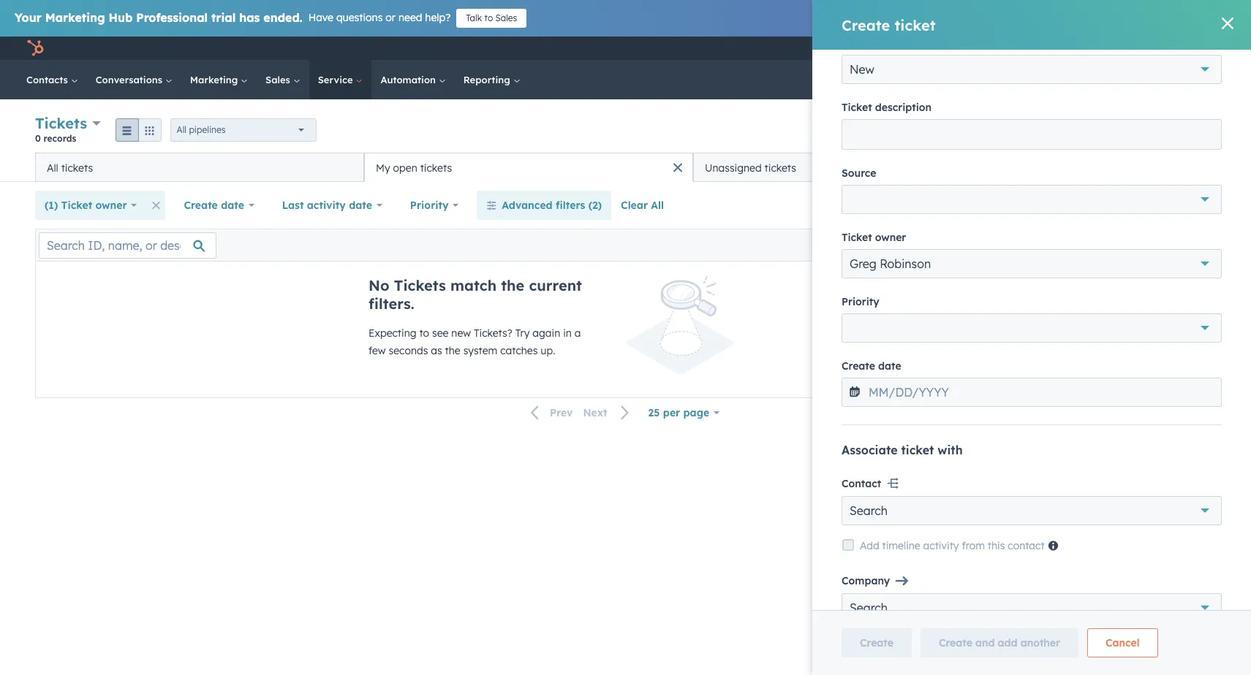 Task type: vqa. For each thing, say whether or not it's contained in the screenshot.
tickets corresponding to Unassigned tickets
yes



Task type: locate. For each thing, give the bounding box(es) containing it.
the right match
[[501, 277, 525, 295]]

2 horizontal spatial all
[[651, 199, 664, 212]]

0 records
[[35, 133, 76, 144]]

tickets right the unassigned
[[765, 161, 797, 174]]

a
[[575, 327, 581, 340]]

to inside button
[[485, 12, 493, 23]]

records
[[44, 133, 76, 144]]

group
[[115, 118, 161, 142]]

tickets right 'open'
[[420, 161, 452, 174]]

edit columns button
[[1141, 236, 1213, 255]]

export
[[1095, 240, 1123, 251]]

service link
[[309, 60, 372, 99]]

1 horizontal spatial all
[[177, 124, 187, 135]]

0 horizontal spatial sales
[[266, 74, 293, 86]]

unassigned
[[705, 161, 762, 174]]

Search HubSpot search field
[[1046, 67, 1225, 92]]

next button
[[578, 404, 639, 423]]

pipelines
[[189, 124, 226, 135]]

music
[[1185, 42, 1211, 54]]

tickets inside "no tickets match the current filters."
[[394, 277, 446, 295]]

menu containing music
[[940, 37, 1234, 60]]

tickets inside popup button
[[35, 114, 87, 132]]

clear all button
[[612, 191, 674, 220]]

1 vertical spatial the
[[445, 345, 461, 358]]

talk to sales
[[466, 12, 517, 23]]

sales link
[[257, 60, 309, 99]]

0 vertical spatial to
[[485, 12, 493, 23]]

conversations
[[96, 74, 165, 86]]

2 horizontal spatial tickets
[[765, 161, 797, 174]]

0 horizontal spatial all
[[47, 161, 58, 174]]

(1) ticket owner button
[[35, 191, 147, 220]]

help?
[[425, 11, 451, 24]]

all right clear
[[651, 199, 664, 212]]

1 horizontal spatial marketing
[[190, 74, 241, 86]]

system
[[464, 345, 498, 358]]

0 horizontal spatial tickets
[[35, 114, 87, 132]]

tickets up records
[[35, 114, 87, 132]]

to inside 'expecting to see new tickets? try again in a few seconds as the system catches up.'
[[420, 327, 430, 340]]

to
[[485, 12, 493, 23], [420, 327, 430, 340]]

the right as
[[445, 345, 461, 358]]

settings image
[[1114, 43, 1127, 56]]

sales left service at the left
[[266, 74, 293, 86]]

edit
[[1151, 240, 1167, 251]]

(1) ticket owner
[[45, 199, 127, 212]]

marketing left hub
[[45, 10, 105, 25]]

tickets
[[61, 161, 93, 174], [420, 161, 452, 174], [765, 161, 797, 174]]

marketing
[[45, 10, 105, 25], [190, 74, 241, 86]]

priority
[[410, 199, 449, 212]]

1 tickets from the left
[[61, 161, 93, 174]]

upgrade image
[[950, 43, 963, 56]]

pagination navigation
[[522, 404, 639, 423]]

sales right talk
[[496, 12, 517, 23]]

service
[[318, 74, 356, 86]]

date inside 'create date' popup button
[[221, 199, 244, 212]]

1 horizontal spatial tickets
[[420, 161, 452, 174]]

sales
[[496, 12, 517, 23], [266, 74, 293, 86]]

0 horizontal spatial the
[[445, 345, 461, 358]]

1 horizontal spatial the
[[501, 277, 525, 295]]

tickets down records
[[61, 161, 93, 174]]

25 per page button
[[639, 399, 729, 428]]

advanced filters (2) button
[[477, 191, 612, 220]]

talk to sales button
[[457, 9, 527, 28]]

1 date from the left
[[221, 199, 244, 212]]

contacts link
[[18, 60, 87, 99]]

settings link
[[1111, 41, 1129, 56]]

date right the create
[[221, 199, 244, 212]]

columns
[[1169, 240, 1203, 251]]

25
[[649, 407, 660, 420]]

1 horizontal spatial to
[[485, 12, 493, 23]]

all tickets button
[[35, 153, 364, 182]]

to right talk
[[485, 12, 493, 23]]

advanced filters (2)
[[502, 199, 602, 212]]

3 tickets from the left
[[765, 161, 797, 174]]

last
[[282, 199, 304, 212]]

0 horizontal spatial date
[[221, 199, 244, 212]]

1 horizontal spatial sales
[[496, 12, 517, 23]]

all inside popup button
[[177, 124, 187, 135]]

date
[[221, 199, 244, 212], [349, 199, 372, 212]]

all for all tickets
[[47, 161, 58, 174]]

all left pipelines at top left
[[177, 124, 187, 135]]

0 horizontal spatial to
[[420, 327, 430, 340]]

reporting link
[[455, 60, 529, 99]]

0 vertical spatial all
[[177, 124, 187, 135]]

filters.
[[369, 295, 415, 313]]

0 vertical spatial the
[[501, 277, 525, 295]]

tickets right no
[[394, 277, 446, 295]]

0
[[35, 133, 41, 144]]

all down 0 records
[[47, 161, 58, 174]]

search button
[[1214, 67, 1239, 92]]

all pipelines button
[[170, 118, 316, 142]]

to left see
[[420, 327, 430, 340]]

upgrade
[[966, 44, 1007, 56]]

tickets banner
[[35, 113, 1217, 153]]

1 vertical spatial tickets
[[394, 277, 446, 295]]

help image
[[1089, 43, 1102, 56]]

the
[[501, 277, 525, 295], [445, 345, 461, 358]]

to for talk
[[485, 12, 493, 23]]

last activity date
[[282, 199, 372, 212]]

prev
[[550, 407, 573, 420]]

date right activity in the top of the page
[[349, 199, 372, 212]]

clear
[[621, 199, 648, 212]]

1 horizontal spatial tickets
[[394, 277, 446, 295]]

close image
[[1217, 12, 1228, 24]]

1 vertical spatial all
[[47, 161, 58, 174]]

marketing up pipelines at top left
[[190, 74, 241, 86]]

1 vertical spatial marketing
[[190, 74, 241, 86]]

talk
[[466, 12, 482, 23]]

notifications image
[[1138, 43, 1151, 56]]

tickets for all tickets
[[61, 161, 93, 174]]

0 horizontal spatial marketing
[[45, 10, 105, 25]]

expecting to see new tickets? try again in a few seconds as the system catches up.
[[369, 327, 581, 358]]

save view
[[1163, 200, 1204, 211]]

per
[[663, 407, 681, 420]]

create date button
[[174, 191, 264, 220]]

my open tickets button
[[364, 153, 694, 182]]

export button
[[1086, 236, 1132, 255]]

menu item
[[1018, 37, 1020, 60]]

0 vertical spatial tickets
[[35, 114, 87, 132]]

tickets
[[35, 114, 87, 132], [394, 277, 446, 295]]

2 date from the left
[[349, 199, 372, 212]]

menu
[[940, 37, 1234, 60]]

ended.
[[264, 10, 303, 25]]

try
[[516, 327, 530, 340]]

help button
[[1083, 37, 1108, 60]]

1 horizontal spatial date
[[349, 199, 372, 212]]

1 vertical spatial to
[[420, 327, 430, 340]]

music button
[[1160, 37, 1233, 60]]

priority button
[[401, 191, 468, 220]]

0 horizontal spatial tickets
[[61, 161, 93, 174]]

greg robinson image
[[1169, 42, 1182, 55]]

all
[[177, 124, 187, 135], [47, 161, 58, 174], [651, 199, 664, 212]]

0 vertical spatial sales
[[496, 12, 517, 23]]

prev button
[[522, 404, 578, 423]]

filters
[[556, 199, 586, 212]]



Task type: describe. For each thing, give the bounding box(es) containing it.
save view button
[[1137, 194, 1217, 217]]

your
[[15, 10, 42, 25]]

reporting
[[464, 74, 513, 86]]

all tickets
[[47, 161, 93, 174]]

the inside "no tickets match the current filters."
[[501, 277, 525, 295]]

marketing inside marketing link
[[190, 74, 241, 86]]

conversations link
[[87, 60, 181, 99]]

calling icon image
[[1028, 42, 1041, 56]]

your marketing hub professional trial has ended. have questions or need help?
[[15, 10, 451, 25]]

marketplaces button
[[1050, 37, 1080, 60]]

up.
[[541, 345, 556, 358]]

automation
[[381, 74, 439, 86]]

my
[[376, 161, 390, 174]]

or
[[386, 11, 396, 24]]

open
[[393, 161, 418, 174]]

tickets for unassigned tickets
[[765, 161, 797, 174]]

2 vertical spatial all
[[651, 199, 664, 212]]

sales inside button
[[496, 12, 517, 23]]

my open tickets
[[376, 161, 452, 174]]

activity
[[307, 199, 346, 212]]

have
[[309, 11, 334, 24]]

tickets button
[[35, 113, 101, 134]]

no
[[369, 277, 390, 295]]

as
[[431, 345, 442, 358]]

all pipelines
[[177, 124, 226, 135]]

Search ID, name, or description search field
[[39, 232, 217, 259]]

search image
[[1221, 75, 1231, 85]]

25 per page
[[649, 407, 710, 420]]

catches
[[501, 345, 538, 358]]

hub
[[109, 10, 133, 25]]

marketplaces image
[[1058, 43, 1072, 56]]

current
[[529, 277, 582, 295]]

marketing link
[[181, 60, 257, 99]]

hubspot image
[[26, 40, 44, 57]]

(1)
[[45, 199, 58, 212]]

see
[[432, 327, 449, 340]]

notifications button
[[1132, 37, 1157, 60]]

tickets?
[[474, 327, 513, 340]]

no tickets match the current filters.
[[369, 277, 582, 313]]

clear all
[[621, 199, 664, 212]]

save
[[1163, 200, 1183, 211]]

in
[[563, 327, 572, 340]]

advanced
[[502, 199, 553, 212]]

create
[[184, 199, 218, 212]]

all for all pipelines
[[177, 124, 187, 135]]

need
[[399, 11, 422, 24]]

seconds
[[389, 345, 428, 358]]

0 vertical spatial marketing
[[45, 10, 105, 25]]

again
[[533, 327, 561, 340]]

few
[[369, 345, 386, 358]]

(2)
[[589, 199, 602, 212]]

view
[[1186, 200, 1204, 211]]

trial
[[211, 10, 236, 25]]

date inside the last activity date popup button
[[349, 199, 372, 212]]

the inside 'expecting to see new tickets? try again in a few seconds as the system catches up.'
[[445, 345, 461, 358]]

unassigned tickets
[[705, 161, 797, 174]]

calling icon button
[[1022, 39, 1047, 58]]

edit columns
[[1151, 240, 1203, 251]]

owner
[[95, 199, 127, 212]]

unassigned tickets button
[[694, 153, 1023, 182]]

has
[[239, 10, 260, 25]]

group inside tickets banner
[[115, 118, 161, 142]]

new
[[452, 327, 471, 340]]

page
[[684, 407, 710, 420]]

ticket
[[61, 199, 92, 212]]

to for expecting
[[420, 327, 430, 340]]

2 tickets from the left
[[420, 161, 452, 174]]

1 vertical spatial sales
[[266, 74, 293, 86]]

questions
[[336, 11, 383, 24]]

contacts
[[26, 74, 71, 86]]

automation link
[[372, 60, 455, 99]]

expecting
[[369, 327, 417, 340]]

professional
[[136, 10, 208, 25]]

create date
[[184, 199, 244, 212]]

match
[[451, 277, 497, 295]]



